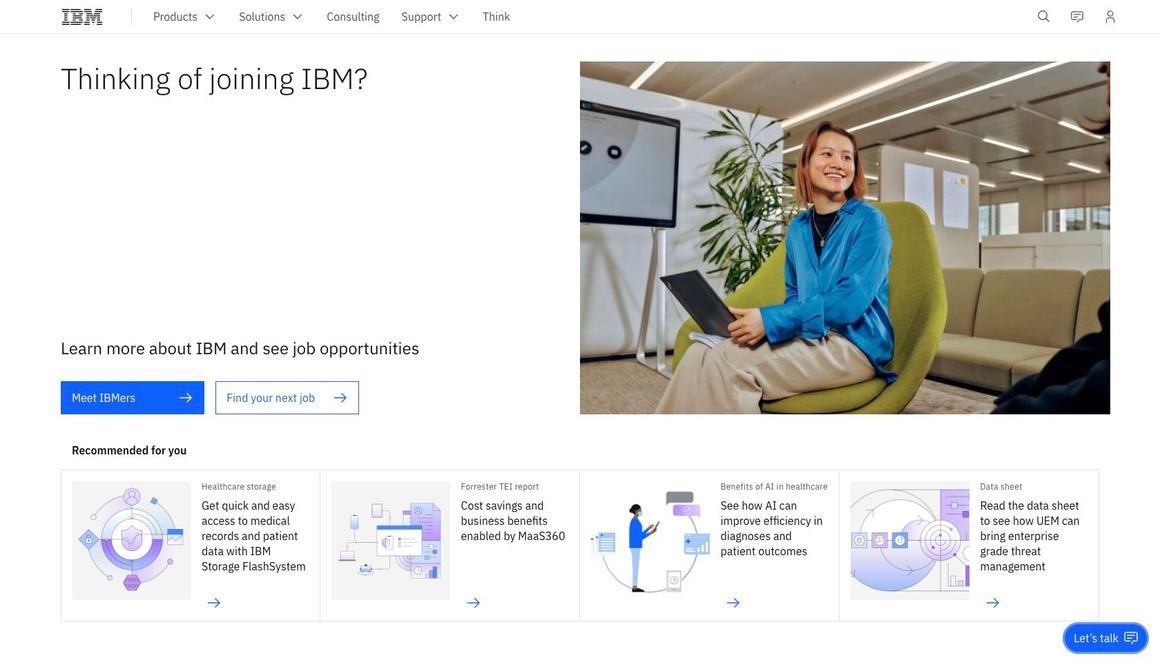 Task type: locate. For each thing, give the bounding box(es) containing it.
let's talk element
[[1075, 631, 1119, 646]]



Task type: vqa. For each thing, say whether or not it's contained in the screenshot.
Let'S Talk element
yes



